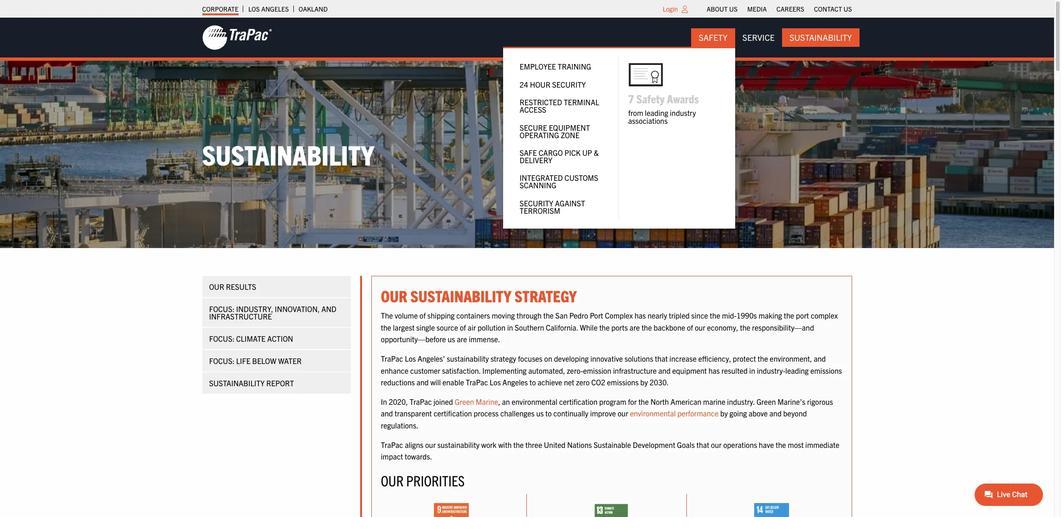 Task type: locate. For each thing, give the bounding box(es) containing it.
sustainability down life
[[209, 379, 265, 388]]

0 vertical spatial sustainability
[[790, 32, 852, 43]]

emissions down infrastructure
[[607, 378, 639, 387]]

green marine link
[[455, 397, 498, 407]]

has left nearly
[[635, 311, 646, 320]]

0 horizontal spatial sustainability
[[209, 379, 265, 388]]

1 vertical spatial to
[[546, 409, 552, 418]]

0 horizontal spatial us
[[729, 5, 738, 13]]

0 horizontal spatial has
[[635, 311, 646, 320]]

safety right 7 in the top of the page
[[637, 91, 665, 106]]

regulations.
[[381, 421, 418, 430]]

corporate link
[[202, 2, 239, 15]]

sustainability
[[790, 32, 852, 43], [202, 138, 374, 171]]

emissions
[[811, 366, 842, 375], [607, 378, 639, 387]]

0 horizontal spatial los
[[248, 5, 260, 13]]

7
[[628, 91, 634, 106]]

to inside trapac los angeles' sustainability strategy focuses on developing innovative solutions that increase efficiency, protect the environment, and enhance customer satisfaction. implementing automated, zero-emission infrastructure and equipment has resulted in industry-leading emissions reductions and will enable trapac los angeles to achieve net zero co2 emissions by 2030.
[[530, 378, 536, 387]]

the right have
[[776, 440, 786, 450]]

us
[[448, 335, 455, 344], [536, 409, 544, 418]]

1 vertical spatial has
[[709, 366, 720, 375]]

careers link
[[777, 2, 804, 15]]

1 horizontal spatial safety
[[699, 32, 728, 43]]

pedro
[[569, 311, 588, 320]]

in down the moving
[[507, 323, 513, 332]]

login link
[[663, 5, 678, 13]]

to inside , an environmental certification program for the north american marine industry.  green marine's rigorous and transparent certification process challenges us to continually improve our
[[546, 409, 552, 418]]

0 vertical spatial to
[[530, 378, 536, 387]]

1 vertical spatial environmental
[[630, 409, 676, 418]]

1 vertical spatial focus:
[[209, 334, 235, 344]]

1 vertical spatial emissions
[[607, 378, 639, 387]]

0 horizontal spatial that
[[655, 354, 668, 364]]

integrated customs scanning
[[520, 173, 598, 190]]

customer
[[410, 366, 440, 375]]

focus: inside focus: climate action link
[[209, 334, 235, 344]]

trapac up impact
[[381, 440, 403, 450]]

and down customer
[[417, 378, 429, 387]]

focus: industry, innovation, and infrastructure link
[[202, 299, 351, 327]]

0 vertical spatial has
[[635, 311, 646, 320]]

our down impact
[[381, 472, 404, 490]]

our left results at the bottom of page
[[209, 282, 224, 292]]

leading down environment,
[[786, 366, 809, 375]]

program
[[599, 397, 626, 407]]

towards.
[[405, 452, 432, 462]]

that
[[655, 354, 668, 364], [697, 440, 709, 450]]

green right joined
[[455, 397, 474, 407]]

trapac inside trapac aligns our sustainability work with the three united nations sustainable development goals that our operations have the most immediate impact towards.
[[381, 440, 403, 450]]

sustainability left work
[[437, 440, 480, 450]]

sustainability report
[[209, 379, 294, 388]]

focus: left climate
[[209, 334, 235, 344]]

by inside by going above and beyond regulations.
[[720, 409, 728, 418]]

that left increase
[[655, 354, 668, 364]]

by left going
[[720, 409, 728, 418]]

&
[[594, 148, 599, 157]]

beyond
[[783, 409, 807, 418]]

an
[[502, 397, 510, 407]]

sustainability up containers
[[411, 286, 511, 306]]

focus: down our results
[[209, 305, 235, 314]]

0 horizontal spatial emissions
[[607, 378, 639, 387]]

0 horizontal spatial in
[[507, 323, 513, 332]]

green up above
[[757, 397, 776, 407]]

us right challenges
[[536, 409, 544, 418]]

us down source
[[448, 335, 455, 344]]

in down the protect
[[749, 366, 755, 375]]

satisfaction.
[[442, 366, 481, 375]]

tripled
[[669, 311, 690, 320]]

trapac los angeles' sustainability strategy focuses on developing innovative solutions that increase efficiency, protect the environment, and enhance customer satisfaction. implementing automated, zero-emission infrastructure and equipment has resulted in industry-leading emissions reductions and will enable trapac los angeles to achieve net zero co2 emissions by 2030.
[[381, 354, 842, 387]]

focus: inside focus: industry, innovation, and infrastructure
[[209, 305, 235, 314]]

1 focus: from the top
[[209, 305, 235, 314]]

trapac up enhance
[[381, 354, 403, 364]]

of
[[420, 311, 426, 320], [460, 323, 466, 332], [687, 323, 693, 332]]

0 horizontal spatial green
[[455, 397, 474, 407]]

focuses
[[518, 354, 543, 364]]

have
[[759, 440, 774, 450]]

1 vertical spatial us
[[536, 409, 544, 418]]

1 vertical spatial sustainability
[[202, 138, 374, 171]]

sustainability for our
[[437, 440, 480, 450]]

port
[[796, 311, 809, 320]]

by down infrastructure
[[640, 378, 648, 387]]

emission
[[583, 366, 611, 375]]

automated,
[[528, 366, 565, 375]]

through
[[517, 311, 542, 320]]

sustainability menu item
[[782, 28, 860, 47]]

us right about
[[729, 5, 738, 13]]

sustainability inside trapac aligns our sustainability work with the three united nations sustainable development goals that our operations have the most immediate impact towards.
[[437, 440, 480, 450]]

zone
[[561, 130, 580, 140]]

1 horizontal spatial leading
[[786, 366, 809, 375]]

development
[[633, 440, 675, 450]]

2 focus: from the top
[[209, 334, 235, 344]]

to left achieve
[[530, 378, 536, 387]]

our for our priorities
[[381, 472, 404, 490]]

that right 'goals'
[[697, 440, 709, 450]]

of left air at bottom left
[[460, 323, 466, 332]]

1 vertical spatial that
[[697, 440, 709, 450]]

0 horizontal spatial environmental
[[512, 397, 558, 407]]

1 horizontal spatial sustainability
[[790, 32, 852, 43]]

1 horizontal spatial to
[[546, 409, 552, 418]]

1 vertical spatial angeles
[[503, 378, 528, 387]]

safety inside safety link
[[699, 32, 728, 43]]

and down in
[[381, 409, 393, 418]]

1 horizontal spatial green
[[757, 397, 776, 407]]

will
[[430, 378, 441, 387]]

in 2020, trapac joined green marine
[[381, 397, 498, 407]]

0 vertical spatial leading
[[645, 108, 668, 117]]

and inside , an environmental certification program for the north american marine industry.  green marine's rigorous and transparent certification process challenges us to continually improve our
[[381, 409, 393, 418]]

are right "ports"
[[630, 323, 640, 332]]

by inside trapac los angeles' sustainability strategy focuses on developing innovative solutions that increase efficiency, protect the environment, and enhance customer satisfaction. implementing automated, zero-emission infrastructure and equipment has resulted in industry-leading emissions reductions and will enable trapac los angeles to achieve net zero co2 emissions by 2030.
[[640, 378, 648, 387]]

focus: for focus: industry, innovation, and infrastructure
[[209, 305, 235, 314]]

innovation,
[[275, 305, 320, 314]]

0 vertical spatial focus:
[[209, 305, 235, 314]]

angeles left oakland
[[261, 5, 289, 13]]

marine's
[[778, 397, 806, 407]]

1 horizontal spatial los
[[405, 354, 416, 364]]

certification down joined
[[434, 409, 472, 418]]

the
[[381, 311, 393, 320]]

the
[[543, 311, 554, 320], [710, 311, 720, 320], [784, 311, 794, 320], [381, 323, 391, 332], [599, 323, 610, 332], [642, 323, 652, 332], [740, 323, 751, 332], [758, 354, 768, 364], [639, 397, 649, 407], [513, 440, 524, 450], [776, 440, 786, 450]]

1 horizontal spatial emissions
[[811, 366, 842, 375]]

2 green from the left
[[757, 397, 776, 407]]

pick
[[565, 148, 581, 157]]

security inside security against terrorism
[[520, 199, 553, 208]]

2030.
[[650, 378, 669, 387]]

environmental up challenges
[[512, 397, 558, 407]]

1 horizontal spatial by
[[720, 409, 728, 418]]

1 horizontal spatial that
[[697, 440, 709, 450]]

1 vertical spatial safety
[[637, 91, 665, 106]]

pollution
[[478, 323, 506, 332]]

0 vertical spatial in
[[507, 323, 513, 332]]

0 horizontal spatial are
[[457, 335, 467, 344]]

the up industry-
[[758, 354, 768, 364]]

us right contact
[[844, 5, 852, 13]]

us inside the volume of shipping containers moving through the san pedro port complex has nearly tripled since the mid-1990s making the port complex the largest single source of air pollution in southern california. while the ports are the backbone of our economy, the responsibility—and opportunity—before us are immense.
[[448, 335, 455, 344]]

cargo
[[539, 148, 563, 157]]

work
[[481, 440, 497, 450]]

security down scanning
[[520, 199, 553, 208]]

of down since
[[687, 323, 693, 332]]

us for contact us
[[844, 5, 852, 13]]

focus: left life
[[209, 357, 235, 366]]

us for about us
[[729, 5, 738, 13]]

our results link
[[202, 276, 351, 298]]

angeles
[[261, 5, 289, 13], [503, 378, 528, 387]]

1 vertical spatial by
[[720, 409, 728, 418]]

that inside trapac los angeles' sustainability strategy focuses on developing innovative solutions that increase efficiency, protect the environment, and enhance customer satisfaction. implementing automated, zero-emission infrastructure and equipment has resulted in industry-leading emissions reductions and will enable trapac los angeles to achieve net zero co2 emissions by 2030.
[[655, 354, 668, 364]]

leading
[[645, 108, 668, 117], [786, 366, 809, 375]]

the down port
[[599, 323, 610, 332]]

safety
[[699, 32, 728, 43], [637, 91, 665, 106]]

0 vertical spatial angeles
[[261, 5, 289, 13]]

emissions up rigorous
[[811, 366, 842, 375]]

light image
[[682, 6, 688, 13]]

0 vertical spatial emissions
[[811, 366, 842, 375]]

, an environmental certification program for the north american marine industry.  green marine's rigorous and transparent certification process challenges us to continually improve our
[[381, 397, 833, 418]]

0 vertical spatial los
[[248, 5, 260, 13]]

los down implementing
[[490, 378, 501, 387]]

0 horizontal spatial sustainability
[[202, 138, 374, 171]]

trapac aligns our sustainability work with the three united nations sustainable development goals that our operations have the most immediate impact towards.
[[381, 440, 840, 462]]

sustainability inside trapac los angeles' sustainability strategy focuses on developing innovative solutions that increase efficiency, protect the environment, and enhance customer satisfaction. implementing automated, zero-emission infrastructure and equipment has resulted in industry-leading emissions reductions and will enable trapac los angeles to achieve net zero co2 emissions by 2030.
[[447, 354, 489, 364]]

focus: life below water
[[209, 357, 302, 366]]

1 vertical spatial sustainability
[[437, 440, 480, 450]]

has down efficiency,
[[709, 366, 720, 375]]

0 horizontal spatial to
[[530, 378, 536, 387]]

los up corporate image
[[248, 5, 260, 13]]

2 us from the left
[[844, 5, 852, 13]]

to left continually
[[546, 409, 552, 418]]

terrorism
[[520, 206, 560, 215]]

0 vertical spatial environmental
[[512, 397, 558, 407]]

0 vertical spatial certification
[[559, 397, 598, 407]]

our inside "link"
[[209, 282, 224, 292]]

1 horizontal spatial sustainability
[[411, 286, 511, 306]]

nearly
[[648, 311, 667, 320]]

from
[[628, 108, 643, 117]]

0 vertical spatial sustainability
[[447, 354, 489, 364]]

in
[[381, 397, 387, 407]]

menu bar
[[702, 2, 857, 15]]

achieve
[[538, 378, 562, 387]]

the up economy,
[[710, 311, 720, 320]]

and up 2030.
[[659, 366, 671, 375]]

water
[[278, 357, 302, 366]]

1 vertical spatial are
[[457, 335, 467, 344]]

0 horizontal spatial us
[[448, 335, 455, 344]]

2 vertical spatial focus:
[[209, 357, 235, 366]]

safety inside the 7 safety awards from leading industry associations
[[637, 91, 665, 106]]

the right for
[[639, 397, 649, 407]]

security down "training"
[[552, 80, 586, 89]]

2 vertical spatial los
[[490, 378, 501, 387]]

angeles down implementing
[[503, 378, 528, 387]]

0 horizontal spatial by
[[640, 378, 648, 387]]

1 vertical spatial in
[[749, 366, 755, 375]]

report
[[266, 379, 294, 388]]

1 us from the left
[[729, 5, 738, 13]]

our down since
[[695, 323, 705, 332]]

the up responsibility—and
[[784, 311, 794, 320]]

complex
[[605, 311, 633, 320]]

sustainability for angeles'
[[447, 354, 489, 364]]

1 horizontal spatial has
[[709, 366, 720, 375]]

0 horizontal spatial leading
[[645, 108, 668, 117]]

and right above
[[770, 409, 782, 418]]

responsibility—and
[[752, 323, 814, 332]]

industry.
[[727, 397, 755, 407]]

safety down about
[[699, 32, 728, 43]]

of up single
[[420, 311, 426, 320]]

in
[[507, 323, 513, 332], [749, 366, 755, 375]]

joined
[[434, 397, 453, 407]]

for
[[628, 397, 637, 407]]

has
[[635, 311, 646, 320], [709, 366, 720, 375]]

rigorous
[[807, 397, 833, 407]]

0 horizontal spatial safety
[[637, 91, 665, 106]]

1 vertical spatial leading
[[786, 366, 809, 375]]

focus: inside focus: life below water link
[[209, 357, 235, 366]]

7 safety awards menu item
[[628, 58, 726, 125]]

green inside , an environmental certification program for the north american marine industry.  green marine's rigorous and transparent certification process challenges us to continually improve our
[[757, 397, 776, 407]]

1 horizontal spatial environmental
[[630, 409, 676, 418]]

volume
[[395, 311, 418, 320]]

san
[[555, 311, 568, 320]]

complex
[[811, 311, 838, 320]]

0 vertical spatial that
[[655, 354, 668, 364]]

about us link
[[707, 2, 738, 15]]

1 vertical spatial certification
[[434, 409, 472, 418]]

0 vertical spatial us
[[448, 335, 455, 344]]

nations
[[567, 440, 592, 450]]

are down source
[[457, 335, 467, 344]]

security against terrorism
[[520, 199, 585, 215]]

single
[[416, 323, 435, 332]]

0 vertical spatial by
[[640, 378, 648, 387]]

3 focus: from the top
[[209, 357, 235, 366]]

focus: for focus: climate action
[[209, 334, 235, 344]]

los angeles link
[[248, 2, 289, 15]]

1 horizontal spatial in
[[749, 366, 755, 375]]

green
[[455, 397, 474, 407], [757, 397, 776, 407]]

our down for
[[618, 409, 628, 418]]

certification up continually
[[559, 397, 598, 407]]

angeles inside trapac los angeles' sustainability strategy focuses on developing innovative solutions that increase efficiency, protect the environment, and enhance customer satisfaction. implementing automated, zero-emission infrastructure and equipment has resulted in industry-leading emissions reductions and will enable trapac los angeles to achieve net zero co2 emissions by 2030.
[[503, 378, 528, 387]]

leading right "from"
[[645, 108, 668, 117]]

has inside the volume of shipping containers moving through the san pedro port complex has nearly tripled since the mid-1990s making the port complex the largest single source of air pollution in southern california. while the ports are the backbone of our economy, the responsibility—and opportunity—before us are immense.
[[635, 311, 646, 320]]

going
[[730, 409, 747, 418]]

1 horizontal spatial are
[[630, 323, 640, 332]]

los
[[248, 5, 260, 13], [405, 354, 416, 364], [490, 378, 501, 387]]

1 horizontal spatial certification
[[559, 397, 598, 407]]

0 vertical spatial safety
[[699, 32, 728, 43]]

sustainability up 'satisfaction.'
[[447, 354, 489, 364]]

1 horizontal spatial us
[[536, 409, 544, 418]]

awards
[[667, 91, 699, 106]]

1 horizontal spatial us
[[844, 5, 852, 13]]

zero-
[[567, 366, 583, 375]]

environmental down north
[[630, 409, 676, 418]]

1 horizontal spatial angeles
[[503, 378, 528, 387]]

priorities
[[406, 472, 465, 490]]

0 horizontal spatial of
[[420, 311, 426, 320]]

los up customer
[[405, 354, 416, 364]]

our up the
[[381, 286, 407, 306]]

0 horizontal spatial angeles
[[261, 5, 289, 13]]

1 vertical spatial security
[[520, 199, 553, 208]]



Task type: describe. For each thing, give the bounding box(es) containing it.
1 vertical spatial los
[[405, 354, 416, 364]]

7 safety awards menu bar
[[503, 28, 860, 229]]

hour
[[530, 80, 551, 89]]

on
[[544, 354, 552, 364]]

below
[[252, 357, 276, 366]]

careers
[[777, 5, 804, 13]]

leading inside trapac los angeles' sustainability strategy focuses on developing innovative solutions that increase efficiency, protect the environment, and enhance customer satisfaction. implementing automated, zero-emission infrastructure and equipment has resulted in industry-leading emissions reductions and will enable trapac los angeles to achieve net zero co2 emissions by 2030.
[[786, 366, 809, 375]]

safety menu item
[[503, 28, 735, 229]]

restricted terminal access
[[520, 98, 599, 114]]

oakland link
[[299, 2, 328, 15]]

north
[[651, 397, 669, 407]]

7 safety awards menu
[[503, 47, 735, 229]]

employee training
[[520, 62, 591, 71]]

corporate image
[[202, 25, 272, 51]]

source
[[437, 323, 458, 332]]

while
[[580, 323, 598, 332]]

net
[[564, 378, 574, 387]]

delivery
[[520, 155, 553, 165]]

associations
[[628, 116, 668, 125]]

american
[[671, 397, 702, 407]]

focus: for focus: life below water
[[209, 357, 235, 366]]

our for our results
[[209, 282, 224, 292]]

our inside the volume of shipping containers moving through the san pedro port complex has nearly tripled since the mid-1990s making the port complex the largest single source of air pollution in southern california. while the ports are the backbone of our economy, the responsibility—and opportunity—before us are immense.
[[695, 323, 705, 332]]

0 vertical spatial sustainability
[[411, 286, 511, 306]]

improve
[[590, 409, 616, 418]]

above
[[749, 409, 768, 418]]

with
[[498, 440, 512, 450]]

focus: climate action link
[[202, 328, 351, 350]]

strategy
[[515, 286, 577, 306]]

performance
[[678, 409, 719, 418]]

menu bar containing about us
[[702, 2, 857, 15]]

making
[[759, 311, 782, 320]]

2 horizontal spatial los
[[490, 378, 501, 387]]

angeles'
[[418, 354, 445, 364]]

media
[[747, 5, 767, 13]]

24
[[520, 80, 528, 89]]

in inside trapac los angeles' sustainability strategy focuses on developing innovative solutions that increase efficiency, protect the environment, and enhance customer satisfaction. implementing automated, zero-emission infrastructure and equipment has resulted in industry-leading emissions reductions and will enable trapac los angeles to achieve net zero co2 emissions by 2030.
[[749, 366, 755, 375]]

leading inside the 7 safety awards from leading industry associations
[[645, 108, 668, 117]]

the volume of shipping containers moving through the san pedro port complex has nearly tripled since the mid-1990s making the port complex the largest single source of air pollution in southern california. while the ports are the backbone of our economy, the responsibility—and opportunity—before us are immense.
[[381, 311, 838, 344]]

the down 1990s
[[740, 323, 751, 332]]

the down the
[[381, 323, 391, 332]]

1990s
[[737, 311, 757, 320]]

environmental inside , an environmental certification program for the north american marine industry.  green marine's rigorous and transparent certification process challenges us to continually improve our
[[512, 397, 558, 407]]

trapac up transparent
[[410, 397, 432, 407]]

24 hour security
[[520, 80, 586, 89]]

contact
[[814, 5, 842, 13]]

environmental performance link
[[630, 409, 719, 418]]

1 horizontal spatial of
[[460, 323, 466, 332]]

by going above and beyond regulations.
[[381, 409, 807, 430]]

training
[[558, 62, 591, 71]]

operating
[[520, 130, 559, 140]]

our for our sustainability strategy
[[381, 286, 407, 306]]

about
[[707, 5, 728, 13]]

transparent
[[395, 409, 432, 418]]

infrastructure
[[209, 312, 272, 321]]

infrastructure
[[613, 366, 657, 375]]

us inside , an environmental certification program for the north american marine industry.  green marine's rigorous and transparent certification process challenges us to continually improve our
[[536, 409, 544, 418]]

united
[[544, 440, 566, 450]]

terminal
[[564, 98, 599, 107]]

the inside trapac los angeles' sustainability strategy focuses on developing innovative solutions that increase efficiency, protect the environment, and enhance customer satisfaction. implementing automated, zero-emission infrastructure and equipment has resulted in industry-leading emissions reductions and will enable trapac los angeles to achieve net zero co2 emissions by 2030.
[[758, 354, 768, 364]]

focus: life below water link
[[202, 351, 351, 372]]

corporate
[[202, 5, 239, 13]]

industry,
[[236, 305, 273, 314]]

our priorities
[[381, 472, 465, 490]]

marine
[[476, 397, 498, 407]]

the down nearly
[[642, 323, 652, 332]]

safe cargo pick up & delivery link
[[512, 144, 609, 169]]

goals
[[677, 440, 695, 450]]

backbone
[[654, 323, 685, 332]]

mid-
[[722, 311, 737, 320]]

0 vertical spatial security
[[552, 80, 586, 89]]

employee
[[520, 62, 556, 71]]

sustainability inside sustainability "link"
[[790, 32, 852, 43]]

impact
[[381, 452, 403, 462]]

safety link
[[691, 28, 735, 47]]

zero
[[576, 378, 590, 387]]

our inside , an environmental certification program for the north american marine industry.  green marine's rigorous and transparent certification process challenges us to continually improve our
[[618, 409, 628, 418]]

the inside , an environmental certification program for the north american marine industry.  green marine's rigorous and transparent certification process challenges us to continually improve our
[[639, 397, 649, 407]]

equipment
[[549, 123, 590, 132]]

2020,
[[389, 397, 408, 407]]

moving
[[492, 311, 515, 320]]

angeles inside los angeles link
[[261, 5, 289, 13]]

efficiency,
[[698, 354, 731, 364]]

0 vertical spatial are
[[630, 323, 640, 332]]

access
[[520, 105, 546, 114]]

secure
[[520, 123, 547, 132]]

integrated customs scanning link
[[512, 169, 609, 194]]

7 safety awards from leading industry associations
[[628, 91, 699, 125]]

and inside by going above and beyond regulations.
[[770, 409, 782, 418]]

strategy
[[491, 354, 516, 364]]

trapac up green marine link
[[466, 378, 488, 387]]

the right with
[[513, 440, 524, 450]]

2 horizontal spatial of
[[687, 323, 693, 332]]

immense.
[[469, 335, 500, 344]]

service link
[[735, 28, 782, 47]]

that inside trapac aligns our sustainability work with the three united nations sustainable development goals that our operations have the most immediate impact towards.
[[697, 440, 709, 450]]

most
[[788, 440, 804, 450]]

environment,
[[770, 354, 812, 364]]

in inside the volume of shipping containers moving through the san pedro port complex has nearly tripled since the mid-1990s making the port complex the largest single source of air pollution in southern california. while the ports are the backbone of our economy, the responsibility—and opportunity—before us are immense.
[[507, 323, 513, 332]]

1 green from the left
[[455, 397, 474, 407]]

sustainability link
[[782, 28, 860, 47]]

secure equipment operating zone
[[520, 123, 590, 140]]

our right aligns
[[425, 440, 436, 450]]

about us
[[707, 5, 738, 13]]

and right environment,
[[814, 354, 826, 364]]

restricted
[[520, 98, 562, 107]]

24 hour security link
[[512, 75, 609, 93]]

continually
[[554, 409, 589, 418]]

has inside trapac los angeles' sustainability strategy focuses on developing innovative solutions that increase efficiency, protect the environment, and enhance customer satisfaction. implementing automated, zero-emission infrastructure and equipment has resulted in industry-leading emissions reductions and will enable trapac los angeles to achieve net zero co2 emissions by 2030.
[[709, 366, 720, 375]]

our left operations
[[711, 440, 722, 450]]

action
[[267, 334, 293, 344]]

opportunity—before
[[381, 335, 446, 344]]

login
[[663, 5, 678, 13]]

the left san
[[543, 311, 554, 320]]

1 vertical spatial sustainability
[[209, 379, 265, 388]]

contact us
[[814, 5, 852, 13]]

integrated
[[520, 173, 563, 183]]

0 horizontal spatial certification
[[434, 409, 472, 418]]



Task type: vqa. For each thing, say whether or not it's contained in the screenshot.
"HAVE"
yes



